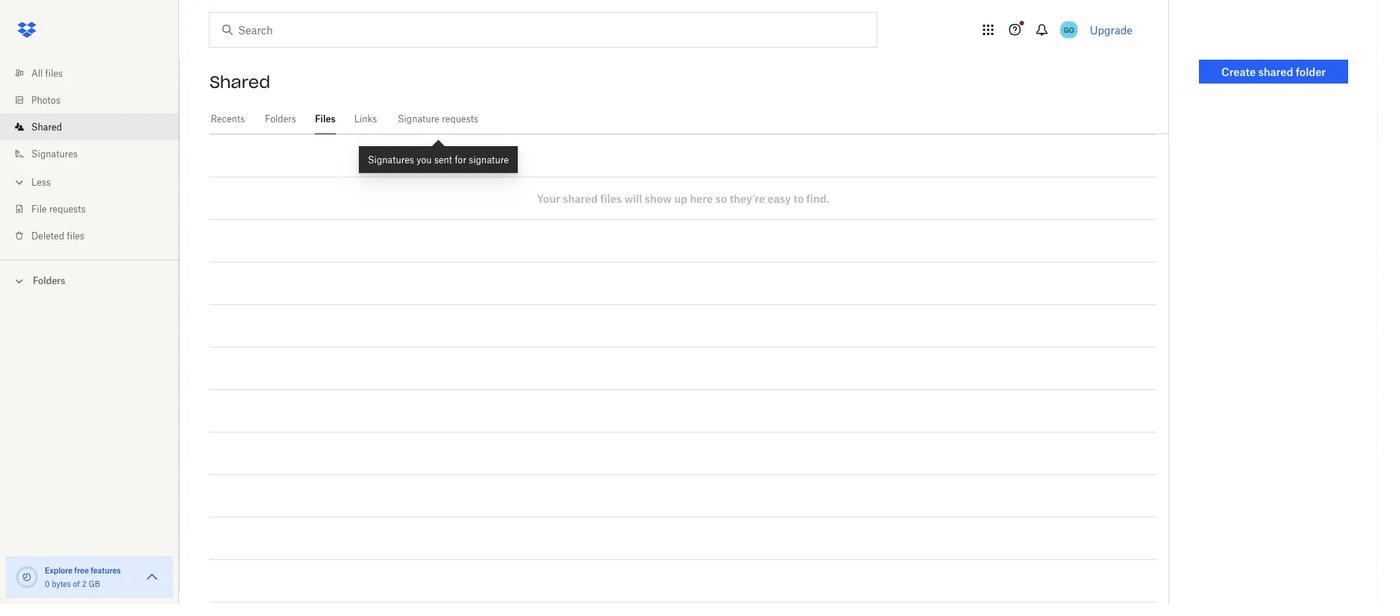 Task type: vqa. For each thing, say whether or not it's contained in the screenshot.
"possible"
no



Task type: locate. For each thing, give the bounding box(es) containing it.
requests
[[442, 113, 479, 125], [49, 203, 86, 215]]

shared
[[1259, 65, 1294, 78], [563, 192, 598, 205]]

folders
[[265, 113, 296, 125], [33, 275, 65, 287]]

shared up recents link
[[210, 72, 270, 93]]

0 vertical spatial requests
[[442, 113, 479, 125]]

1 vertical spatial requests
[[49, 203, 86, 215]]

shared for create
[[1259, 65, 1294, 78]]

dropbox image
[[12, 15, 42, 45]]

2 horizontal spatial files
[[600, 192, 622, 205]]

signatures link
[[12, 140, 179, 167]]

file requests
[[31, 203, 86, 215]]

less image
[[12, 175, 27, 190]]

signatures left you
[[368, 154, 414, 165]]

1 vertical spatial folders
[[33, 275, 65, 287]]

upgrade link
[[1090, 24, 1133, 36]]

1 vertical spatial shared
[[563, 192, 598, 205]]

shared
[[210, 72, 270, 93], [31, 121, 62, 132]]

0 horizontal spatial folders
[[33, 275, 65, 287]]

requests for signature requests
[[442, 113, 479, 125]]

requests right file
[[49, 203, 86, 215]]

go
[[1064, 25, 1075, 34]]

folders down deleted
[[33, 275, 65, 287]]

1 vertical spatial shared
[[31, 121, 62, 132]]

0 horizontal spatial shared
[[563, 192, 598, 205]]

gb
[[89, 580, 100, 589]]

signatures you sent for signature
[[368, 154, 509, 165]]

0 vertical spatial shared
[[210, 72, 270, 93]]

0 horizontal spatial files
[[45, 68, 63, 79]]

shared right your
[[563, 192, 598, 205]]

files
[[315, 113, 336, 125]]

shared inside 'button'
[[1259, 65, 1294, 78]]

1 horizontal spatial files
[[67, 230, 84, 241]]

1 horizontal spatial shared
[[1259, 65, 1294, 78]]

1 horizontal spatial signatures
[[368, 154, 414, 165]]

deleted files link
[[12, 222, 179, 249]]

show
[[645, 192, 672, 205]]

0 vertical spatial files
[[45, 68, 63, 79]]

0 horizontal spatial requests
[[49, 203, 86, 215]]

you
[[417, 154, 432, 165]]

folders inside button
[[33, 275, 65, 287]]

0 horizontal spatial shared
[[31, 121, 62, 132]]

signatures up less
[[31, 148, 78, 159]]

folders link
[[264, 104, 297, 132]]

quota usage element
[[15, 566, 39, 590]]

0 horizontal spatial signatures
[[31, 148, 78, 159]]

files right all
[[45, 68, 63, 79]]

they're
[[730, 192, 765, 205]]

files
[[45, 68, 63, 79], [600, 192, 622, 205], [67, 230, 84, 241]]

explore free features 0 bytes of 2 gb
[[45, 566, 121, 589]]

explore
[[45, 566, 73, 575]]

photos
[[31, 94, 60, 106]]

recents
[[211, 113, 245, 125]]

of
[[73, 580, 80, 589]]

upgrade
[[1090, 24, 1133, 36]]

files right deleted
[[67, 230, 84, 241]]

up
[[674, 192, 688, 205]]

folders button
[[0, 269, 179, 291]]

links
[[354, 113, 377, 125]]

2
[[82, 580, 87, 589]]

1 horizontal spatial requests
[[442, 113, 479, 125]]

0 vertical spatial shared
[[1259, 65, 1294, 78]]

signatures
[[31, 148, 78, 159], [368, 154, 414, 165]]

signatures inside list
[[31, 148, 78, 159]]

requests up for
[[442, 113, 479, 125]]

list
[[0, 51, 179, 260]]

photos link
[[12, 87, 179, 113]]

signatures for signatures you sent for signature
[[368, 154, 414, 165]]

files for all files
[[45, 68, 63, 79]]

tab list
[[210, 104, 1169, 134]]

0 vertical spatial folders
[[265, 113, 296, 125]]

deleted files
[[31, 230, 84, 241]]

folders left files
[[265, 113, 296, 125]]

files left 'will'
[[600, 192, 622, 205]]

signature requests link
[[396, 104, 481, 132]]

shared down photos
[[31, 121, 62, 132]]

your shared files will show up here so they're easy to find.
[[537, 192, 830, 205]]

2 vertical spatial files
[[67, 230, 84, 241]]

file requests link
[[12, 196, 179, 222]]

free
[[74, 566, 89, 575]]

to
[[794, 192, 804, 205]]

create shared folder button
[[1199, 60, 1349, 84]]

shared left folder
[[1259, 65, 1294, 78]]



Task type: describe. For each thing, give the bounding box(es) containing it.
signatures for signatures
[[31, 148, 78, 159]]

signature requests
[[398, 113, 479, 125]]

1 vertical spatial files
[[600, 192, 622, 205]]

find.
[[807, 192, 830, 205]]

recents link
[[210, 104, 246, 132]]

here
[[690, 192, 713, 205]]

your
[[537, 192, 560, 205]]

sent
[[434, 154, 452, 165]]

shared for your
[[563, 192, 598, 205]]

list containing all files
[[0, 51, 179, 260]]

all files
[[31, 68, 63, 79]]

shared link
[[12, 113, 179, 140]]

requests for file requests
[[49, 203, 86, 215]]

bytes
[[52, 580, 71, 589]]

signature
[[469, 154, 509, 165]]

create shared folder
[[1222, 65, 1326, 78]]

files link
[[315, 104, 336, 132]]

features
[[91, 566, 121, 575]]

for
[[455, 154, 467, 165]]

so
[[716, 192, 727, 205]]

all
[[31, 68, 43, 79]]

tab list containing recents
[[210, 104, 1169, 134]]

create
[[1222, 65, 1256, 78]]

Search in folder "Dropbox" text field
[[238, 22, 846, 38]]

easy
[[768, 192, 791, 205]]

links link
[[354, 104, 378, 132]]

file
[[31, 203, 47, 215]]

1 horizontal spatial folders
[[265, 113, 296, 125]]

will
[[624, 192, 642, 205]]

folder
[[1296, 65, 1326, 78]]

all files link
[[12, 60, 179, 87]]

deleted
[[31, 230, 64, 241]]

signature
[[398, 113, 440, 125]]

files for deleted files
[[67, 230, 84, 241]]

shared inside list item
[[31, 121, 62, 132]]

shared list item
[[0, 113, 179, 140]]

1 horizontal spatial shared
[[210, 72, 270, 93]]

go button
[[1057, 18, 1081, 42]]

less
[[31, 177, 51, 188]]

0
[[45, 580, 50, 589]]



